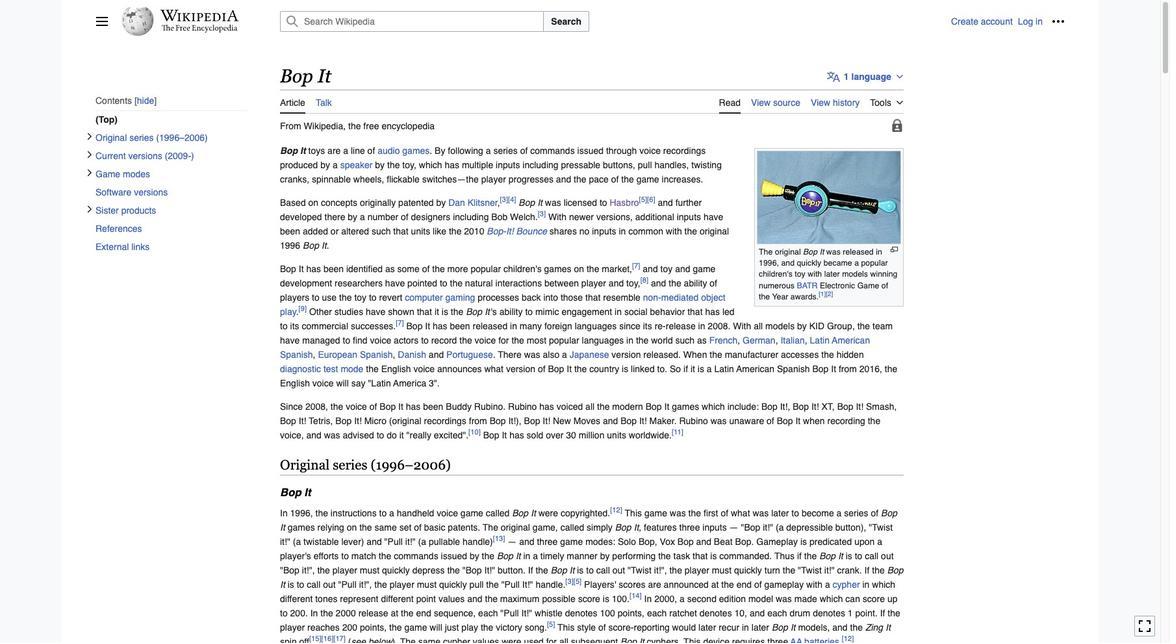 Task type: vqa. For each thing, say whether or not it's contained in the screenshot.
Mobile view
no



Task type: describe. For each thing, give the bounding box(es) containing it.
the free encyclopedia image
[[162, 25, 238, 33]]

handheld
[[397, 508, 434, 519]]

if inside is to call out "bop it!", the player must quickly depress the "bop it!" button. if the
[[528, 566, 533, 576]]

1 horizontal spatial out
[[613, 566, 625, 576]]

pressable
[[561, 160, 601, 170]]

when
[[803, 416, 825, 426]]

as inside bop it has been released in many foreign languages since its re-release in 2008. with all models by kid group, the team have managed to find voice actors to record the voice for the most popular languages in the world such as
[[697, 335, 707, 346]]

player inside in 2000, a second edition model was made which can score up to 200. in the 2000 release at the end sequence, each "pull it!" whistle denotes 100 points, each ratchet denotes 10, and each drum denotes 1 point. if the player reaches 200 points, the game will just play the victory song.
[[280, 623, 305, 633]]

(1996–2006) inside the bop it element
[[371, 457, 451, 473]]

performing
[[613, 551, 656, 562]]

of inside the [5] this style of score-reporting would later recur in later bop it models, and the zing it
[[599, 623, 606, 633]]

it inside in 1996, the instructions to a handheld voice game called bop it were copyrighted. [12] this game was the first of what was later to become a series of
[[531, 508, 536, 519]]

ratchet
[[670, 608, 697, 619]]

release inside bop it has been released in many foreign languages since its re-release in 2008. with all models by kid group, the team have managed to find voice actors to record the voice for the most popular languages in the world such as
[[666, 321, 696, 331]]

the up relying
[[316, 508, 328, 519]]

free
[[364, 121, 379, 131]]

0 vertical spatial languages
[[575, 321, 617, 331]]

1 horizontal spatial the
[[759, 247, 773, 257]]

the right crank.
[[872, 566, 885, 576]]

models inside bop it has been released in many foreign languages since its re-release in 2008. with all models by kid group, the team have managed to find voice actors to record the voice for the most popular languages in the world such as
[[766, 321, 795, 331]]

the right 2008,
[[331, 401, 343, 412]]

has inside ability to mimic engagement in social behavior that has led to its commercial successes.
[[705, 307, 720, 317]]

a inside the english voice announces what version of bop it the country is linked to. so if it is a latin american spanish bop it from 2016, the english voice will say "latin america 3".
[[707, 364, 712, 374]]

of up the 'upon'
[[871, 508, 879, 519]]

object
[[702, 292, 726, 303]]

it down the player's
[[280, 580, 285, 590]]

play inside object play
[[280, 307, 297, 317]]

american inside latin american spanish
[[832, 335, 870, 346]]

score inside in 2000, a second edition model was made which can score up to 200. in the 2000 release at the end sequence, each "pull it!" whistle denotes 100 points, each ratchet denotes 10, and each drum denotes 1 point. if the player reaches 200 points, the game will just play the victory song.
[[863, 594, 885, 605]]

was left unaware
[[711, 416, 727, 426]]

wheels,
[[353, 174, 384, 184]]

been inside bop it has been identified as some of the more popular children's games on the market, [7]
[[324, 264, 344, 274]]

0 horizontal spatial original
[[96, 133, 127, 143]]

of inside electronic game of the year awards.
[[882, 281, 889, 290]]

series inside . by following a series of commands issued through voice recordings produced by a
[[494, 145, 518, 156]]

of right set
[[414, 523, 422, 533]]

1 bop it from the top
[[280, 66, 332, 86]]

european
[[318, 349, 358, 360]]

inputs inside with newer versions, additional inputs have been added or altered such that units like the 2010
[[677, 212, 701, 222]]

computer gaming processes back into those that resemble non-mediated
[[405, 292, 699, 303]]

micro
[[364, 416, 387, 426]]

units inside [10] bop it has sold over 30 million units worldwide. [11]
[[607, 430, 627, 440]]

the left hidden in the bottom right of the page
[[822, 349, 834, 360]]

european spanish link
[[318, 349, 393, 360]]

[7] inside bop it has been identified as some of the more popular children's games on the market, [7]
[[632, 261, 641, 270]]

1 horizontal spatial on
[[347, 523, 357, 533]]

0 horizontal spatial the
[[483, 523, 498, 533]]

end inside is to call out "pull it!", the player must quickly pull the "pull it!" handle. [3] [5] players' scores are announced at the end of gameplay with a cypher
[[737, 580, 752, 590]]

which inside since 2008, the voice of bop it has been buddy rubino. rubino has voiced all the modern bop it games which include: bop it!, bop it! xt, bop it! smash, bop it! tetris, bop it! micro (original recordings from bop it!), bop it! new moves and bop it! maker. rubino was unaware of bop it when recording the voice, and was advised to do it "really excited".
[[702, 401, 725, 412]]

the up portuguese link
[[460, 335, 472, 346]]

is inside . [9] other studies have shown that it is the bop it 's
[[442, 307, 448, 317]]

speaker link
[[340, 160, 373, 170]]

is up bop it is to call out "twist it!", the player must quickly turn the "twist it!" crank. if the
[[711, 551, 717, 562]]

more
[[448, 264, 468, 274]]

player inside is to call out "bop it!", the player must quickly depress the "bop it!" button. if the
[[333, 566, 357, 576]]

since 2008, the voice of bop it has been buddy rubino. rubino has voiced all the modern bop it games which include: bop it!, bop it! xt, bop it! smash, bop it! tetris, bop it! micro (original recordings from bop it!), bop it! new moves and bop it! maker. rubino was unaware of bop it when recording the voice, and was advised to do it "really excited".
[[280, 401, 897, 440]]

portuguese link
[[447, 349, 493, 360]]

it!" for "bop
[[485, 566, 495, 576]]

[5] inside 'based on concepts originally patented by dan klitsner , [3] [4] bop it was licensed to hasbro [5] [6]'
[[639, 195, 647, 204]]

bop it element
[[280, 114, 904, 643]]

released inside bop it has been released in many foreign languages since its re-release in 2008. with all models by kid group, the team have managed to find voice actors to record the voice for the most popular languages in the world such as
[[473, 321, 508, 331]]

a inside , european spanish , danish and portuguese . there was also a japanese version released. when the manufacturer accesses the hidden diagnostic test mode
[[562, 349, 567, 360]]

1 vertical spatial [3]
[[538, 209, 546, 218]]

fullscreen image
[[1139, 620, 1152, 633]]

2 horizontal spatial it!",
[[654, 566, 667, 576]]

0 horizontal spatial (1996–2006)
[[156, 133, 208, 143]]

tools
[[871, 97, 892, 108]]

page semi-protected image
[[891, 119, 904, 132]]

announced
[[664, 580, 709, 590]]

the inside and toy and game development researchers have pointed to the natural interactions between player and toy,
[[450, 278, 463, 288]]

bop-it! bounce
[[487, 226, 547, 236]]

called inside in 1996, the instructions to a handheld voice game called bop it were copyrighted. [12] this game was the first of what was later to become a series of
[[486, 508, 510, 519]]

it!" down set
[[405, 537, 416, 547]]

what inside the english voice announces what version of bop it the country is linked to. so if it is a latin american spanish bop it from 2016, the english voice will say "latin america 3".
[[485, 364, 504, 374]]

zing
[[866, 623, 883, 633]]

a up multiple
[[486, 145, 491, 156]]

twisting
[[692, 160, 722, 170]]

1 horizontal spatial call
[[597, 566, 610, 576]]

team
[[873, 321, 893, 331]]

the down instructions
[[360, 523, 372, 533]]

reaches
[[307, 623, 340, 633]]

the inside electronic game of the year awards.
[[759, 292, 770, 302]]

[4]
[[508, 195, 516, 204]]

was down tetris,
[[324, 430, 340, 440]]

, down managed
[[313, 349, 316, 360]]

0 horizontal spatial "bop
[[280, 566, 300, 576]]

it!", for is to call out "bop it!", the player must quickly depress the "bop it!" button. if the
[[302, 566, 315, 576]]

to up same
[[379, 508, 387, 519]]

is inside in which different tones represent different point values and the maximum possible score is 100.
[[603, 594, 610, 605]]

play inside in 2000, a second edition model was made which can score up to 200. in the 2000 release at the end sequence, each "pull it!" whistle denotes 100 points, each ratchet denotes 10, and each drum denotes 1 point. if the player reaches 200 points, the game will just play the victory song.
[[462, 623, 478, 633]]

it left toys
[[300, 145, 306, 156]]

pullable
[[429, 537, 460, 547]]

bop it is to call out "twist it!", the player must quickly turn the "twist it!" crank. if the
[[551, 566, 888, 576]]

it left when
[[796, 416, 801, 426]]

it!" up gameplay
[[763, 523, 774, 533]]

identified
[[346, 264, 383, 274]]

of right first
[[721, 508, 729, 519]]

1 vertical spatial [7]
[[396, 318, 404, 328]]

0 horizontal spatial original series (1996–2006)
[[96, 133, 208, 143]]

was inside in 2000, a second edition model was made which can score up to 200. in the 2000 release at the end sequence, each "pull it!" whistle denotes 100 points, each ratchet denotes 10, and each drum denotes 1 point. if the player reaches 200 points, the game will just play the victory song.
[[776, 594, 792, 605]]

of right unaware
[[767, 416, 775, 426]]

the down french link
[[710, 349, 723, 360]]

the down button.
[[486, 580, 499, 590]]

bounce
[[516, 226, 547, 236]]

the down efforts
[[317, 566, 330, 576]]

2 vertical spatial [5] link
[[547, 620, 555, 629]]

0 vertical spatial points,
[[618, 608, 645, 619]]

a inside — and three game modes: solo bop, vox bop and beat bop. gameplay is predicated upon a player's efforts to match the commands issued by the
[[878, 537, 883, 547]]

of up micro
[[370, 401, 377, 412]]

score inside in which different tones represent different point values and the maximum possible score is 100.
[[578, 594, 601, 605]]

game inside — and three game modes: solo bop, vox bop and beat bop. gameplay is predicated upon a player's efforts to match the commands issued by the
[[560, 537, 583, 547]]

"pull inside in 2000, a second edition model was made which can score up to 200. in the 2000 release at the end sequence, each "pull it!" whistle denotes 100 points, each ratchet denotes 10, and each drum denotes 1 point. if the player reaches 200 points, the game will just play the victory song.
[[501, 608, 519, 619]]

the left team
[[858, 321, 870, 331]]

newer
[[569, 212, 594, 222]]

view for view history
[[811, 97, 831, 108]]

"pull down button.
[[502, 580, 520, 590]]

the original bop it
[[759, 247, 824, 257]]

1 horizontal spatial (a
[[418, 537, 426, 547]]

the up the moves
[[597, 401, 610, 412]]

to inside since 2008, the voice of bop it has been buddy rubino. rubino has voiced all the modern bop it games which include: bop it!, bop it! xt, bop it! smash, bop it! tetris, bop it! micro (original recordings from bop it!), bop it! new moves and bop it! maker. rubino was unaware of bop it when recording the voice, and was advised to do it "really excited".
[[377, 430, 384, 440]]

concepts
[[321, 197, 358, 208]]

the down the pressable
[[574, 174, 587, 184]]

1 horizontal spatial called
[[561, 523, 584, 533]]

the down vox
[[659, 551, 671, 562]]

the up edition
[[722, 580, 734, 590]]

the inside shares no inputs in common with the original 1996
[[685, 226, 697, 236]]

the down japanese 'link'
[[575, 364, 587, 374]]

games up twistable
[[288, 523, 315, 533]]

, up the 'accesses'
[[805, 335, 808, 346]]

game inside electronic game of the year awards.
[[858, 281, 880, 290]]

0 vertical spatial are
[[328, 145, 341, 156]]

[12]
[[610, 506, 623, 515]]

[11]
[[672, 428, 684, 437]]

the down predicated
[[805, 551, 817, 562]]

it right zing
[[886, 623, 891, 633]]

on inside bop it has been identified as some of the more popular children's games on the market, [7]
[[574, 264, 584, 274]]

beat
[[714, 537, 733, 547]]

including inside and further developed there by a number of designers including bob welch.
[[453, 212, 489, 222]]

0 vertical spatial 1
[[844, 71, 849, 82]]

by down modes:
[[600, 551, 610, 562]]

it up maker.
[[665, 401, 670, 412]]

maker.
[[650, 416, 677, 426]]

0 vertical spatial english
[[381, 364, 411, 374]]

voice up 3".
[[414, 364, 435, 374]]

is down when
[[698, 364, 705, 374]]

which inside "by the toy, which has multiple inputs including pressable buttons, pull handles, twisting cranks, spinnable wheels, flickable switches—the player progresses and the pace of the game increases."
[[419, 160, 442, 170]]

4 bop it from the top
[[280, 566, 904, 590]]

it up is to call out "pull it!", the player must quickly pull the "pull it!" handle. [3] [5] players' scores are announced at the end of gameplay with a cypher
[[570, 566, 575, 576]]

to inside and toy and game development researchers have pointed to the natural interactions between player and toy,
[[440, 278, 448, 288]]

it down the added
[[322, 240, 327, 251]]

language
[[852, 71, 892, 82]]

rubino.
[[474, 401, 506, 412]]

bop-
[[487, 226, 506, 236]]

bop inside — and three game modes: solo bop, vox bop and beat bop. gameplay is predicated upon a player's efforts to match the commands issued by the
[[678, 537, 694, 547]]

— and three game modes: solo bop, vox bop and beat bop. gameplay is predicated upon a player's efforts to match the commands issued by the
[[280, 537, 883, 562]]

, left italian
[[776, 335, 778, 346]]

"latin
[[368, 378, 391, 388]]

linked
[[631, 364, 655, 374]]

in for 2000,
[[645, 594, 652, 605]]

voice left "for"
[[475, 335, 496, 346]]

2 horizontal spatial must
[[712, 566, 732, 576]]

patents.
[[448, 523, 480, 533]]

inputs inside , features three inputs — "bop it!" (a depressible button), "twist it!" (a twistable lever) and "pull it!" (a pullable handle)
[[703, 523, 727, 533]]

call for is to call out "bop it!", the player must quickly depress the "bop it!" button. if the
[[865, 551, 879, 562]]

thus
[[775, 551, 795, 562]]

software
[[96, 187, 131, 198]]

models inside was released in 1996, and quickly became a popular children's toy with later models winning numerous
[[842, 269, 868, 279]]

patented
[[399, 197, 434, 208]]

a left "timely"
[[533, 551, 538, 562]]

a up same
[[389, 508, 394, 519]]

modes:
[[586, 537, 616, 547]]

the left victory
[[481, 623, 494, 633]]

bop inside bop it has been released in many foreign languages since its re-release in 2008. with all models by kid group, the team have managed to find voice actors to record the voice for the most popular languages in the world such as
[[407, 321, 423, 331]]

the left more
[[432, 264, 445, 274]]

like
[[433, 226, 447, 236]]

it!" up the player's
[[280, 537, 290, 547]]

of right line
[[368, 145, 375, 156]]

"pull up represent
[[338, 580, 357, 590]]

to inside is to call out "bop it!", the player must quickly depress the "bop it!" button. if the
[[855, 551, 863, 562]]

games left by
[[403, 145, 430, 156]]

smash,
[[866, 401, 897, 412]]

the up represent
[[375, 580, 387, 590]]

bop inside 'based on concepts originally patented by dan klitsner , [3] [4] bop it was licensed to hasbro [5] [6]'
[[519, 197, 535, 208]]

behavior
[[650, 307, 685, 317]]

french
[[710, 335, 738, 346]]

song.
[[525, 623, 547, 633]]

2 horizontal spatial (a
[[776, 523, 784, 533]]

with inside bop it has been released in many foreign languages since its re-release in 2008. with all models by kid group, the team have managed to find voice actors to record the voice for the most popular languages in the world such as
[[733, 321, 752, 331]]

that up engagement
[[586, 292, 601, 303]]

and left the beat
[[697, 537, 712, 547]]

popular inside was released in 1996, and quickly became a popular children's toy with later models winning numerous
[[862, 258, 888, 268]]

all inside bop it has been released in many foreign languages since its re-release in 2008. with all models by kid group, the team have managed to find voice actors to record the voice for the most popular languages in the world such as
[[754, 321, 763, 331]]

personal tools navigation
[[952, 11, 1069, 32]]

1 vertical spatial points,
[[360, 623, 387, 633]]

three for inputs
[[680, 523, 700, 533]]

Search Wikipedia search field
[[280, 11, 544, 32]]

view source
[[751, 97, 801, 108]]

have inside with newer versions, additional inputs have been added or altered such that units like the 2010
[[704, 212, 724, 222]]

a left line
[[343, 145, 348, 156]]

series down advised
[[333, 457, 368, 473]]

current
[[96, 151, 126, 161]]

it up became
[[820, 247, 824, 257]]

talk
[[316, 97, 332, 108]]

to inside — and three game modes: solo bop, vox bop and beat bop. gameplay is predicated upon a player's efforts to match the commands issued by the
[[341, 551, 349, 562]]

such inside bop it has been released in many foreign languages since its re-release in 2008. with all models by kid group, the team have managed to find voice actors to record the voice for the most popular languages in the world such as
[[676, 335, 695, 346]]

with inside with newer versions, additional inputs have been added or altered such that units like the 2010
[[549, 212, 567, 222]]

voice down the "successes."
[[370, 335, 391, 346]]

0 horizontal spatial "twist
[[628, 566, 652, 576]]

will inside the english voice announces what version of bop it the country is linked to. so if it is a latin american spanish bop it from 2016, the english voice will say "latin america 3".
[[336, 378, 349, 388]]

the left sequence,
[[401, 608, 414, 619]]

x small image for original
[[86, 133, 94, 141]]

by inside — and three game modes: solo bop, vox bop and beat bop. gameplay is predicated upon a player's efforts to match the commands issued by the
[[470, 551, 479, 562]]

is inside is to call out "bop it!", the player must quickly depress the "bop it!" button. if the
[[846, 551, 853, 562]]

electronic
[[820, 281, 856, 290]]

timely
[[541, 551, 564, 562]]

1 horizontal spatial if
[[865, 566, 870, 576]]

find
[[353, 335, 368, 346]]

"really
[[407, 430, 432, 440]]

the down audio at the left top of the page
[[387, 160, 400, 170]]

of inside is to call out "pull it!", the player must quickly pull the "pull it!" handle. [3] [5] players' scores are announced at the end of gameplay with a cypher
[[755, 580, 762, 590]]

units inside with newer versions, additional inputs have been added or altered such that units like the 2010
[[411, 226, 430, 236]]

pull for the
[[470, 580, 484, 590]]

twistable
[[304, 537, 339, 547]]

— inside , features three inputs — "bop it!" (a depressible button), "twist it!" (a twistable lever) and "pull it!" (a pullable handle)
[[730, 523, 739, 533]]

to left revert
[[369, 292, 377, 303]]

0 vertical spatial [7] link
[[632, 261, 641, 270]]

end inside in 2000, a second edition model was made which can score up to 200. in the 2000 release at the end sequence, each "pull it!" whistle denotes 100 points, each ratchet denotes 10, and each drum denotes 1 point. if the player reaches 200 points, the game will just play the victory song.
[[416, 608, 431, 619]]

of inside and further developed there by a number of designers including bob welch.
[[401, 212, 409, 222]]

with inside is to call out "pull it!", the player must quickly pull the "pull it!" handle. [3] [5] players' scores are announced at the end of gameplay with a cypher
[[807, 580, 823, 590]]

voiced
[[557, 401, 583, 412]]

history
[[833, 97, 860, 108]]

1 vertical spatial languages
[[582, 335, 624, 346]]

pull for handles,
[[638, 160, 652, 170]]

original series (1996–2006) link
[[96, 129, 248, 147]]

[2] link
[[826, 290, 833, 298]]

quickly down commanded.
[[735, 566, 762, 576]]

model
[[749, 594, 774, 605]]

it up crank.
[[838, 551, 844, 562]]

to.
[[657, 364, 668, 374]]

to down players
[[280, 321, 288, 331]]

hasbro link
[[610, 197, 639, 208]]

3 bop it from the top
[[280, 508, 898, 533]]

, left "danish" link
[[393, 349, 395, 360]]

bop-it! bounce link
[[487, 226, 547, 236]]

up
[[888, 594, 898, 605]]

0 vertical spatial [3] link
[[500, 195, 508, 204]]

. down the added
[[327, 240, 329, 251]]

it!,
[[780, 401, 791, 412]]

and up mediated
[[675, 264, 691, 274]]

spanish for latin american spanish
[[280, 349, 313, 360]]

1 horizontal spatial if
[[797, 551, 802, 562]]

to up many
[[525, 307, 533, 317]]

the english voice announces what version of bop it the country is linked to. so if it is a latin american spanish bop it from 2016, the english voice will say "latin america 3".
[[280, 364, 898, 388]]

and inside was released in 1996, and quickly became a popular children's toy with later models winning numerous
[[782, 258, 795, 268]]

in left many
[[510, 321, 517, 331]]

has up new
[[540, 401, 554, 412]]

many
[[520, 321, 542, 331]]

have inside bop it has been released in many foreign languages since its re-release in 2008. with all models by kid group, the team have managed to find voice actors to record the voice for the most popular languages in the world such as
[[280, 335, 300, 346]]

bop inside in 1996, the instructions to a handheld voice game called bop it were copyrighted. [12] this game was the first of what was later to become a series of
[[512, 508, 529, 519]]

models,
[[798, 623, 830, 633]]

use
[[322, 292, 337, 303]]

was up features
[[670, 508, 686, 519]]

to up depressible
[[792, 508, 799, 519]]

it up the player's
[[280, 523, 285, 533]]

dan klitsner link
[[449, 197, 498, 208]]

0 horizontal spatial (a
[[293, 537, 301, 547]]

of inside bop it has been identified as some of the more popular children's games on the market, [7]
[[422, 264, 430, 274]]

the down up
[[888, 608, 901, 619]]

player up announced at the right bottom of page
[[685, 566, 710, 576]]

predicated
[[810, 537, 852, 547]]

the down since at the right
[[636, 335, 649, 346]]

originally
[[360, 197, 396, 208]]

the left first
[[689, 508, 701, 519]]

was inside 'based on concepts originally patented by dan klitsner , [3] [4] bop it was licensed to hasbro [5] [6]'
[[545, 197, 561, 208]]

article
[[280, 97, 305, 108]]

the down bop it in a timely manner by performing the task that is commanded. thus if the bop it at the bottom of the page
[[670, 566, 682, 576]]

2 horizontal spatial [5] link
[[639, 195, 647, 204]]

with inside shares no inputs in common with the original 1996
[[666, 226, 682, 236]]

to left use
[[312, 292, 320, 303]]

it up button.
[[516, 551, 521, 562]]

the right depress
[[447, 566, 460, 576]]

dan
[[449, 197, 465, 208]]

1 horizontal spatial in
[[310, 608, 318, 619]]

with newer versions, additional inputs have been added or altered such that units like the 2010
[[280, 212, 724, 236]]

[4] link
[[508, 195, 516, 204]]

moves
[[574, 416, 601, 426]]

1 vertical spatial english
[[280, 378, 310, 388]]

has up (original
[[406, 401, 421, 412]]

million
[[579, 430, 605, 440]]

language progressive image
[[827, 70, 840, 83]]

log in and more options image
[[1052, 15, 1065, 28]]

it inside the english voice announces what version of bop it the country is linked to. so if it is a latin american spanish bop it from 2016, the english voice will say "latin america 3".
[[691, 364, 695, 374]]

later left recur at the bottom right of the page
[[699, 623, 716, 633]]

to right actors
[[421, 335, 429, 346]]

version inside the english voice announces what version of bop it the country is linked to. so if it is a latin american spanish bop it from 2016, the english voice will say "latin america 3".
[[506, 364, 536, 374]]

the left free
[[348, 121, 361, 131]]

wikipedia image
[[161, 10, 239, 21]]

2 horizontal spatial original
[[775, 247, 801, 257]]

1 horizontal spatial "twist
[[798, 566, 822, 576]]

games inside bop it has been identified as some of the more popular children's games on the market, [7]
[[544, 264, 572, 274]]

a inside is to call out "pull it!", the player must quickly pull the "pull it!" handle. [3] [5] players' scores are announced at the end of gameplay with a cypher
[[825, 580, 830, 590]]

2 vertical spatial [3] link
[[566, 577, 574, 587]]

game up patents.
[[461, 508, 484, 519]]

the right '200'
[[389, 623, 402, 633]]

"bop inside , features three inputs — "bop it!" (a depressible button), "twist it!" (a twistable lever) and "pull it!" (a pullable handle)
[[741, 523, 761, 533]]

there
[[325, 212, 345, 222]]

in left 2008.
[[698, 321, 706, 331]]

original inside shares no inputs in common with the original 1996
[[700, 226, 729, 236]]

game modes link
[[96, 165, 248, 184]]

to left find
[[343, 335, 350, 346]]

bop it has been identified as some of the more popular children's games on the market, [7]
[[280, 261, 641, 274]]

latin american spanish link
[[280, 335, 870, 360]]

sister products
[[96, 206, 156, 216]]

2 bop it from the top
[[280, 486, 311, 499]]

read link
[[719, 89, 741, 114]]

toys
[[308, 145, 325, 156]]

in for 1996,
[[280, 508, 288, 519]]

by inside . by following a series of commands issued through voice recordings produced by a
[[321, 160, 330, 170]]

Search search field
[[265, 11, 952, 32]]

tetris,
[[309, 416, 333, 426]]

in inside the [5] this style of score-reporting would later recur in later bop it models, and the zing it
[[742, 623, 749, 633]]



Task type: locate. For each thing, give the bounding box(es) containing it.
made
[[795, 594, 818, 605]]

it!", for is to call out "pull it!", the player must quickly pull the "pull it!" handle. [3] [5] players' scores are announced at the end of gameplay with a cypher
[[359, 580, 372, 590]]

0 horizontal spatial [5] link
[[547, 620, 555, 629]]

from
[[280, 121, 301, 131]]

popular inside bop it has been released in many foreign languages since its re-release in 2008. with all models by kid group, the team have managed to find voice actors to record the voice for the most popular languages in the world such as
[[549, 335, 580, 346]]

through
[[606, 145, 637, 156]]

account
[[981, 16, 1013, 27]]

spanish for , european spanish , danish and portuguese . there was also a japanese version released. when the manufacturer accesses the hidden diagnostic test mode
[[360, 349, 393, 360]]

toy inside the and the ability of players to use the toy to revert
[[354, 292, 367, 303]]

of
[[368, 145, 375, 156], [520, 145, 528, 156], [611, 174, 619, 184], [401, 212, 409, 222], [422, 264, 430, 274], [710, 278, 718, 288], [882, 281, 889, 290], [538, 364, 546, 374], [370, 401, 377, 412], [767, 416, 775, 426], [721, 508, 729, 519], [871, 508, 879, 519], [414, 523, 422, 533], [755, 580, 762, 590], [599, 623, 606, 633]]

those
[[561, 292, 583, 303]]

and down record
[[429, 349, 444, 360]]

in inside in 1996, the instructions to a handheld voice game called bop it were copyrighted. [12] this game was the first of what was later to become a series of
[[280, 508, 288, 519]]

1 vertical spatial version
[[506, 364, 536, 374]]

must for is to call out "bop it!", the player must quickly depress the "bop it!" button. if the
[[360, 566, 380, 576]]

0 vertical spatial [5]
[[639, 195, 647, 204]]

2000
[[336, 608, 356, 619]]

1 horizontal spatial models
[[842, 269, 868, 279]]

in up winning
[[876, 247, 883, 257]]

2 horizontal spatial "twist
[[869, 523, 893, 533]]

1 horizontal spatial american
[[832, 335, 870, 346]]

bop,
[[639, 537, 658, 547]]

series up button), in the bottom right of the page
[[845, 508, 869, 519]]

to inside in 2000, a second edition model was made which can score up to 200. in the 2000 release at the end sequence, each "pull it!" whistle denotes 100 points, each ratchet denotes 10, and each drum denotes 1 point. if the player reaches 200 points, the game will just play the victory song.
[[280, 608, 288, 619]]

1 vertical spatial recordings
[[424, 416, 467, 426]]

by down handle)
[[470, 551, 479, 562]]

as inside bop it has been identified as some of the more popular children's games on the market, [7]
[[385, 264, 395, 274]]

x small image
[[86, 133, 94, 141], [86, 151, 94, 159]]

must inside is to call out "pull it!", the player must quickly pull the "pull it!" handle. [3] [5] players' scores are announced at the end of gameplay with a cypher
[[417, 580, 437, 590]]

player
[[481, 174, 506, 184], [582, 278, 606, 288], [333, 566, 357, 576], [685, 566, 710, 576], [390, 580, 415, 590], [280, 623, 305, 633]]

(top) link
[[96, 111, 257, 129]]

gaming
[[446, 292, 475, 303]]

bop it up modes:
[[280, 508, 898, 533]]

commands up depress
[[394, 551, 439, 562]]

american inside the english voice announces what version of bop it the country is linked to. so if it is a latin american spanish bop it from 2016, the english voice will say "latin america 3".
[[737, 364, 775, 374]]

and inside "by the toy, which has multiple inputs including pressable buttons, pull handles, twisting cranks, spinnable wheels, flickable switches—the player progresses and the pace of the game increases."
[[556, 174, 571, 184]]

is down depressible
[[801, 537, 807, 547]]

and inside in 2000, a second edition model was made which can score up to 200. in the 2000 release at the end sequence, each "pull it!" whistle denotes 100 points, each ratchet denotes 10, and each drum denotes 1 point. if the player reaches 200 points, the game will just play the victory song.
[[750, 608, 765, 619]]

1 horizontal spatial "bop
[[463, 566, 482, 576]]

by up spinnable
[[321, 160, 330, 170]]

if inside in 2000, a second edition model was made which can score up to 200. in the 2000 release at the end sequence, each "pull it!" whistle denotes 100 points, each ratchet denotes 10, and each drum denotes 1 point. if the player reaches 200 points, the game will just play the victory song.
[[881, 608, 886, 619]]

also
[[543, 349, 560, 360]]

it inside since 2008, the voice of bop it has been buddy rubino. rubino has voiced all the modern bop it games which include: bop it!, bop it! xt, bop it! smash, bop it! tetris, bop it! micro (original recordings from bop it!), bop it! new moves and bop it! maker. rubino was unaware of bop it when recording the voice, and was advised to do it "really excited".
[[400, 430, 404, 440]]

(2009-
[[165, 151, 191, 161]]

rubino
[[508, 401, 537, 412], [680, 416, 708, 426]]

end down point
[[416, 608, 431, 619]]

solo
[[618, 537, 636, 547]]

play left the [9] link
[[280, 307, 297, 317]]

2 view from the left
[[811, 97, 831, 108]]

0 horizontal spatial play
[[280, 307, 297, 317]]

1 horizontal spatial three
[[680, 523, 700, 533]]

and toy and game development researchers have pointed to the natural interactions between player and toy,
[[280, 264, 716, 288]]

spanish down the 'accesses'
[[777, 364, 810, 374]]

x small image for game
[[86, 169, 94, 177]]

external
[[96, 242, 129, 252]]

[7] link
[[632, 261, 641, 270], [396, 318, 404, 328]]

the up [13]
[[483, 523, 498, 533]]

[10] bop it has sold over 30 million units worldwide. [11]
[[469, 428, 684, 440]]

0 vertical spatial in
[[280, 508, 288, 519]]

and down tetris,
[[306, 430, 322, 440]]

voice,
[[280, 430, 304, 440]]

is down "computer gaming" link
[[442, 307, 448, 317]]

and inside , european spanish , danish and portuguese . there was also a japanese version released. when the manufacturer accesses the hidden diagnostic test mode
[[429, 349, 444, 360]]

point.
[[856, 608, 878, 619]]

game up features
[[645, 508, 667, 519]]

0 horizontal spatial game
[[96, 169, 120, 180]]

0 vertical spatial out
[[881, 551, 894, 562]]

from down hidden in the bottom right of the page
[[839, 364, 857, 374]]

0 vertical spatial (1996–2006)
[[156, 133, 208, 143]]

a inside and further developed there by a number of designers including bob welch.
[[360, 212, 365, 222]]

with inside was released in 1996, and quickly became a popular children's toy with later models winning numerous
[[808, 269, 822, 279]]

that inside ability to mimic engagement in social behavior that has led to its commercial successes.
[[688, 307, 703, 317]]

in right the cypher link
[[863, 580, 870, 590]]

version down there
[[506, 364, 536, 374]]

2 score from the left
[[863, 594, 885, 605]]

units down designers at the left of page
[[411, 226, 430, 236]]

three for game
[[537, 537, 558, 547]]

rubino up it!),
[[508, 401, 537, 412]]

between
[[545, 278, 579, 288]]

reporting
[[634, 623, 670, 633]]

read
[[719, 97, 741, 108]]

1 horizontal spatial all
[[754, 321, 763, 331]]

games relying on the same set of basic patents. the original game, called simply bop it
[[285, 523, 639, 533]]

.
[[430, 145, 432, 156], [327, 240, 329, 251], [297, 307, 299, 317], [493, 349, 496, 360]]

children's up numerous
[[759, 269, 793, 279]]

voice inside since 2008, the voice of bop it has been buddy rubino. rubino has voiced all the modern bop it games which include: bop it!, bop it! xt, bop it! smash, bop it! tetris, bop it! micro (original recordings from bop it!), bop it! new moves and bop it! maker. rubino was unaware of bop it when recording the voice, and was advised to do it "really excited".
[[346, 401, 367, 412]]

its inside bop it has been released in many foreign languages since its re-release in 2008. with all models by kid group, the team have managed to find voice actors to record the voice for the most popular languages in the world such as
[[643, 321, 652, 331]]

1 vertical spatial original
[[280, 457, 330, 473]]

spinnable
[[312, 174, 351, 184]]

0 vertical spatial all
[[754, 321, 763, 331]]

original
[[700, 226, 729, 236], [775, 247, 801, 257], [501, 523, 530, 533]]

handles,
[[655, 160, 689, 170]]

bop inside bop it has been identified as some of the more popular children's games on the market, [7]
[[280, 264, 296, 274]]

was released in 1996, and quickly became a popular children's toy with later models winning numerous
[[759, 247, 898, 290]]

a up button), in the bottom right of the page
[[837, 508, 842, 519]]

0 horizontal spatial view
[[751, 97, 771, 108]]

in up button.
[[523, 551, 531, 562]]

1 horizontal spatial rubino
[[680, 416, 708, 426]]

number
[[368, 212, 399, 222]]

[13] link
[[493, 535, 505, 544]]

the up non-mediated link at top
[[669, 278, 682, 288]]

1 horizontal spatial toy
[[661, 264, 673, 274]]

menu image
[[96, 15, 109, 28]]

2 horizontal spatial if
[[881, 608, 886, 619]]

models down became
[[842, 269, 868, 279]]

french link
[[710, 335, 738, 346]]

0 vertical spatial call
[[865, 551, 879, 562]]

[5] this style of score-reporting would later recur in later bop it models, and the zing it
[[547, 620, 891, 633]]

0 vertical spatial game
[[96, 169, 120, 180]]

will left "just"
[[430, 623, 443, 633]]

such inside with newer versions, additional inputs have been added or altered such that units like the 2010
[[372, 226, 391, 236]]

on up the lever)
[[347, 523, 357, 533]]

(a up the player's
[[293, 537, 301, 547]]

game down point
[[405, 623, 427, 633]]

versions for software
[[134, 187, 168, 198]]

encyclopedia
[[382, 121, 435, 131]]

it up twistable
[[304, 486, 311, 499]]

has inside bop it has been identified as some of the more popular children's games on the market, [7]
[[306, 264, 321, 274]]

0 vertical spatial original
[[700, 226, 729, 236]]

versions for current
[[128, 151, 162, 161]]

0 horizontal spatial each
[[478, 608, 498, 619]]

buddy
[[446, 401, 472, 412]]

in 2000, a second edition model was made which can score up to 200. in the 2000 release at the end sequence, each "pull it!" whistle denotes 100 points, each ratchet denotes 10, and each drum denotes 1 point. if the player reaches 200 points, the game will just play the victory song.
[[280, 594, 901, 633]]

1 horizontal spatial latin
[[810, 335, 830, 346]]

0 horizontal spatial score
[[578, 594, 601, 605]]

. inside . [9] other studies have shown that it is the bop it 's
[[297, 307, 299, 317]]

1 horizontal spatial [3] link
[[538, 209, 546, 218]]

series inside original series (1996–2006) link
[[129, 133, 154, 143]]

0 horizontal spatial such
[[372, 226, 391, 236]]

[2]
[[826, 290, 833, 298]]

1 vertical spatial versions
[[134, 187, 168, 198]]

0 horizontal spatial ability
[[500, 307, 523, 317]]

1 different from the left
[[280, 594, 313, 605]]

game up [6]
[[637, 174, 660, 184]]

0 horizontal spatial [3]
[[500, 195, 508, 204]]

what
[[485, 364, 504, 374], [731, 508, 750, 519]]

children's up "interactions"
[[504, 264, 542, 274]]

0 vertical spatial toy,
[[403, 160, 417, 170]]

1996, inside was released in 1996, and quickly became a popular children's toy with later models winning numerous
[[759, 258, 779, 268]]

"bop down the player's
[[280, 566, 300, 576]]

in down since at the right
[[627, 335, 634, 346]]

that down computer
[[417, 307, 432, 317]]

issued inside . by following a series of commands issued through voice recordings produced by a
[[578, 145, 604, 156]]

it right do
[[400, 430, 404, 440]]

1 horizontal spatial different
[[381, 594, 414, 605]]

"pull down same
[[385, 537, 403, 547]]

are up 2000,
[[648, 580, 662, 590]]

x small image for sister
[[86, 206, 94, 213]]

0 vertical spatial released
[[843, 247, 874, 257]]

0 vertical spatial [3]
[[500, 195, 508, 204]]

2 vertical spatial [3]
[[566, 577, 574, 587]]

at inside in 2000, a second edition model was made which can score up to 200. in the 2000 release at the end sequence, each "pull it!" whistle denotes 100 points, each ratchet denotes 10, and each drum denotes 1 point. if the player reaches 200 points, the game will just play the victory song.
[[391, 608, 399, 619]]

by inside "by the toy, which has multiple inputs including pressable buttons, pull handles, twisting cranks, spinnable wheels, flickable switches—the player progresses and the pace of the game increases."
[[375, 160, 385, 170]]

recordings up excited".
[[424, 416, 467, 426]]

0 horizontal spatial call
[[307, 580, 321, 590]]

original series (1996–2006) up current versions (2009-)
[[96, 133, 208, 143]]

2 vertical spatial original
[[501, 523, 530, 533]]

handle)
[[463, 537, 493, 547]]

has inside [10] bop it has sold over 30 million units worldwide. [11]
[[510, 430, 524, 440]]

on up developed
[[308, 197, 319, 208]]

toy inside was released in 1996, and quickly became a popular children's toy with later models winning numerous
[[795, 269, 806, 279]]

1 denotes from the left
[[565, 608, 598, 619]]

3 each from the left
[[768, 608, 787, 619]]

cranks,
[[280, 174, 309, 184]]

record
[[431, 335, 457, 346]]

toy,
[[403, 160, 417, 170], [627, 278, 641, 288]]

three down game,
[[537, 537, 558, 547]]

2 x small image from the top
[[86, 151, 94, 159]]

[6]
[[647, 195, 656, 204]]

quickly inside is to call out "bop it!", the player must quickly depress the "bop it!" button. if the
[[382, 566, 410, 576]]

voice inside in 1996, the instructions to a handheld voice game called bop it were copyrighted. [12] this game was the first of what was later to become a series of
[[437, 508, 458, 519]]

by
[[321, 160, 330, 170], [375, 160, 385, 170], [436, 197, 446, 208], [348, 212, 358, 222], [798, 321, 807, 331], [470, 551, 479, 562], [600, 551, 610, 562]]

[8]
[[641, 276, 649, 285]]

for
[[499, 335, 509, 346]]

american down manufacturer
[[737, 364, 775, 374]]

x small image
[[86, 169, 94, 177], [86, 206, 94, 213]]

xt,
[[822, 401, 835, 412]]

the inside the [5] this style of score-reporting would later recur in later bop it models, and the zing it
[[851, 623, 863, 633]]

to down the 'upon'
[[855, 551, 863, 562]]

awards.
[[791, 292, 819, 302]]

0 vertical spatial x small image
[[86, 133, 94, 141]]

1 horizontal spatial 1996,
[[759, 258, 779, 268]]

player inside and toy and game development researchers have pointed to the natural interactions between player and toy,
[[582, 278, 606, 288]]

,
[[498, 197, 500, 208], [738, 335, 740, 346], [776, 335, 778, 346], [805, 335, 808, 346], [313, 349, 316, 360], [393, 349, 395, 360], [639, 523, 642, 533]]

released.
[[644, 349, 681, 360]]

player down efforts
[[333, 566, 357, 576]]

. by following a series of commands issued through voice recordings produced by a
[[280, 145, 706, 170]]

out for is to call out "bop it!", the player must quickly depress the "bop it!" button. if the
[[881, 551, 894, 562]]

1 vertical spatial released
[[473, 321, 508, 331]]

which down cypher
[[820, 594, 843, 605]]

original inside the bop it element
[[280, 457, 330, 473]]

1 vertical spatial are
[[648, 580, 662, 590]]

and inside the and the ability of players to use the toy to revert
[[651, 278, 666, 288]]

has up development on the top left
[[306, 264, 321, 274]]

0 vertical spatial ability
[[684, 278, 707, 288]]

is down the 'manner'
[[577, 566, 584, 576]]

ability up mediated
[[684, 278, 707, 288]]

will inside in 2000, a second edition model was made which can score up to 200. in the 2000 release at the end sequence, each "pull it!" whistle denotes 100 points, each ratchet denotes 10, and each drum denotes 1 point. if the player reaches 200 points, the game will just play the victory song.
[[430, 623, 443, 633]]

three right features
[[680, 523, 700, 533]]

would
[[672, 623, 696, 633]]

1 x small image from the top
[[86, 169, 94, 177]]

it!"
[[485, 566, 495, 576], [522, 580, 533, 590], [522, 608, 532, 619]]

contents
[[96, 96, 132, 106]]

called
[[486, 508, 510, 519], [561, 523, 584, 533]]

view for view source
[[751, 97, 771, 108]]

1 horizontal spatial toy,
[[627, 278, 641, 288]]

0 vertical spatial version
[[612, 349, 641, 360]]

1 vertical spatial 1996,
[[290, 508, 313, 519]]

advised
[[343, 430, 374, 440]]

1 vertical spatial call
[[597, 566, 610, 576]]

out for is to call out "pull it!", the player must quickly pull the "pull it!" handle. [3] [5] players' scores are announced at the end of gameplay with a cypher
[[323, 580, 336, 590]]

it!"
[[763, 523, 774, 533], [280, 537, 290, 547], [405, 537, 416, 547], [825, 566, 835, 576]]

has inside bop it has been released in many foreign languages since its re-release in 2008. with all models by kid group, the team have managed to find voice actors to record the voice for the most popular languages in the world such as
[[433, 321, 448, 331]]

have inside and toy and game development researchers have pointed to the natural interactions between player and toy,
[[385, 278, 405, 288]]

2 vertical spatial in
[[310, 608, 318, 619]]

in inside personal tools navigation
[[1036, 16, 1043, 27]]

bop inside . [9] other studies have shown that it is the bop it 's
[[466, 307, 482, 317]]

1 vertical spatial toy,
[[627, 278, 641, 288]]

3 denotes from the left
[[813, 608, 846, 619]]

ability to mimic engagement in social behavior that has led to its commercial successes.
[[280, 307, 735, 331]]

of down also at the left of page
[[538, 364, 546, 374]]

spanish inside latin american spanish
[[280, 349, 313, 360]]

must for is to call out "pull it!", the player must quickly pull the "pull it!" handle. [3] [5] players' scores are announced at the end of gameplay with a cypher
[[417, 580, 437, 590]]

have
[[704, 212, 724, 222], [385, 278, 405, 288], [366, 307, 386, 317], [280, 335, 300, 346]]

x small image left sister
[[86, 206, 94, 213]]

0 horizontal spatial from
[[469, 416, 487, 426]]

1996
[[280, 240, 300, 251]]

it inside 'based on concepts originally patented by dan klitsner , [3] [4] bop it was licensed to hasbro [5] [6]'
[[538, 197, 543, 208]]

bop
[[280, 66, 313, 86], [280, 145, 298, 156], [519, 197, 535, 208], [303, 240, 319, 251], [803, 247, 818, 257], [280, 264, 296, 274], [466, 307, 482, 317], [407, 321, 423, 331], [548, 364, 564, 374], [813, 364, 829, 374], [380, 401, 396, 412], [646, 401, 662, 412], [762, 401, 778, 412], [793, 401, 809, 412], [838, 401, 854, 412], [280, 416, 296, 426], [336, 416, 352, 426], [490, 416, 506, 426], [524, 416, 540, 426], [621, 416, 637, 426], [777, 416, 793, 426], [483, 430, 500, 440], [280, 486, 301, 499], [512, 508, 529, 519], [881, 508, 898, 519], [615, 523, 632, 533], [678, 537, 694, 547], [497, 551, 513, 562], [820, 551, 836, 562], [551, 566, 567, 576], [888, 566, 904, 576], [772, 623, 788, 633]]

hidden
[[837, 349, 864, 360]]

1 horizontal spatial recordings
[[664, 145, 706, 156]]

in 1996, the instructions to a handheld voice game called bop it were copyrighted. [12] this game was the first of what was later to become a series of
[[280, 506, 881, 519]]

1 vertical spatial rubino
[[680, 416, 708, 426]]

voice inside . by following a series of commands issued through voice recordings produced by a
[[640, 145, 661, 156]]

it!
[[506, 226, 514, 236], [812, 401, 819, 412], [856, 401, 864, 412], [299, 416, 306, 426], [354, 416, 362, 426], [543, 416, 551, 426], [640, 416, 647, 426]]

represent
[[340, 594, 379, 605]]

2 horizontal spatial it
[[691, 364, 695, 374]]

has down object
[[705, 307, 720, 317]]

on up between
[[574, 264, 584, 274]]

2 vertical spatial with
[[807, 580, 823, 590]]

in
[[1036, 16, 1043, 27], [619, 226, 626, 236], [876, 247, 883, 257], [615, 307, 622, 317], [510, 321, 517, 331], [698, 321, 706, 331], [627, 335, 634, 346], [523, 551, 531, 562], [863, 580, 870, 590], [742, 623, 749, 633]]

rubino up [11]
[[680, 416, 708, 426]]

1 its from the left
[[290, 321, 299, 331]]

0 horizontal spatial —
[[508, 537, 517, 547]]

its
[[290, 321, 299, 331], [643, 321, 652, 331]]

1 x small image from the top
[[86, 133, 94, 141]]

1 score from the left
[[578, 594, 601, 605]]

later inside in 1996, the instructions to a handheld voice game called bop it were copyrighted. [12] this game was the first of what was later to become a series of
[[772, 508, 789, 519]]

[5] down whistle
[[547, 620, 555, 629]]

and inside the [5] this style of score-reporting would later recur in later bop it models, and the zing it
[[833, 623, 848, 633]]

three
[[680, 523, 700, 533], [537, 537, 558, 547]]

0 vertical spatial if
[[684, 364, 688, 374]]

1 horizontal spatial at
[[712, 580, 719, 590]]

0 vertical spatial [5] link
[[639, 195, 647, 204]]

such
[[372, 226, 391, 236], [676, 335, 695, 346]]

0 vertical spatial 1996,
[[759, 258, 779, 268]]

is inside is to call out "pull it!", the player must quickly pull the "pull it!" handle. [3] [5] players' scores are announced at the end of gameplay with a cypher
[[288, 580, 294, 590]]

the inside with newer versions, additional inputs have been added or altered such that units like the 2010
[[449, 226, 462, 236]]

can
[[846, 594, 861, 605]]

call for is to call out "pull it!", the player must quickly pull the "pull it!" handle. [3] [5] players' scores are announced at the end of gameplay with a cypher
[[307, 580, 321, 590]]

in inside shares no inputs in common with the original 1996
[[619, 226, 626, 236]]

and down modern
[[603, 416, 618, 426]]

2 each from the left
[[647, 608, 667, 619]]

pull inside "by the toy, which has multiple inputs including pressable buttons, pull handles, twisting cranks, spinnable wheels, flickable switches—the player progresses and the pace of the game increases."
[[638, 160, 652, 170]]

the left the market,
[[587, 264, 600, 274]]

0 horizontal spatial [7] link
[[396, 318, 404, 328]]

1 horizontal spatial [5]
[[574, 577, 582, 587]]

efforts
[[314, 551, 339, 562]]

1 horizontal spatial are
[[648, 580, 662, 590]]

0 vertical spatial original series (1996–2006)
[[96, 133, 208, 143]]

1 vertical spatial all
[[586, 401, 595, 412]]

features
[[644, 523, 677, 533]]

0 horizontal spatial [7]
[[396, 318, 404, 328]]

1 horizontal spatial units
[[607, 430, 627, 440]]

must
[[360, 566, 380, 576], [712, 566, 732, 576], [417, 580, 437, 590]]

non-mediated link
[[643, 292, 699, 303]]

are inside is to call out "pull it!", the player must quickly pull the "pull it!" handle. [3] [5] players' scores are announced at the end of gameplay with a cypher
[[648, 580, 662, 590]]

0 vertical spatial rubino
[[508, 401, 537, 412]]

in inside in which different tones represent different point values and the maximum possible score is 100.
[[863, 580, 870, 590]]

game down current
[[96, 169, 120, 180]]

which left include:
[[702, 401, 725, 412]]

latin american spanish
[[280, 335, 870, 360]]

. [9] other studies have shown that it is the bop it 's
[[297, 304, 497, 317]]

sold
[[527, 430, 544, 440]]

with down led
[[733, 321, 752, 331]]

denotes up models,
[[813, 608, 846, 619]]

object play
[[280, 292, 726, 317]]

log
[[1018, 16, 1034, 27]]

1 vertical spatial called
[[561, 523, 584, 533]]

0 vertical spatial versions
[[128, 151, 162, 161]]

it!" for "pull
[[522, 580, 533, 590]]

1 vertical spatial x small image
[[86, 151, 94, 159]]

the down tones
[[321, 608, 333, 619]]

2 x small image from the top
[[86, 206, 94, 213]]

english
[[381, 364, 411, 374], [280, 378, 310, 388]]

bob
[[492, 212, 508, 222]]

1 vertical spatial three
[[537, 537, 558, 547]]

release inside in 2000, a second edition model was made which can score up to 200. in the 2000 release at the end sequence, each "pull it!" whistle denotes 100 points, each ratchet denotes 10, and each drum denotes 1 point. if the player reaches 200 points, the game will just play the victory song.
[[359, 608, 388, 619]]

2 vertical spatial out
[[323, 580, 336, 590]]

bop it in a timely manner by performing the task that is commanded. thus if the bop it
[[497, 551, 844, 562]]

if right crank.
[[865, 566, 870, 576]]

to inside 'based on concepts originally patented by dan klitsner , [3] [4] bop it was licensed to hasbro [5] [6]'
[[600, 197, 607, 208]]

task
[[674, 551, 690, 562]]

2 vertical spatial call
[[307, 580, 321, 590]]

recordings inside . by following a series of commands issued through voice recordings produced by a
[[664, 145, 706, 156]]

2 horizontal spatial in
[[645, 594, 652, 605]]

was down gameplay at the right bottom of the page
[[776, 594, 792, 605]]

0 horizontal spatial in
[[280, 508, 288, 519]]

is up the 100
[[603, 594, 610, 605]]

2 different from the left
[[381, 594, 414, 605]]

[5] inside the [5] this style of score-reporting would later recur in later bop it models, and the zing it
[[547, 620, 555, 629]]

, up manufacturer
[[738, 335, 740, 346]]

a inside was released in 1996, and quickly became a popular children's toy with later models winning numerous
[[855, 258, 859, 268]]

, inside 'based on concepts originally patented by dan klitsner , [3] [4] bop it was licensed to hasbro [5] [6]'
[[498, 197, 500, 208]]

0 vertical spatial as
[[385, 264, 395, 274]]

0 vertical spatial issued
[[578, 145, 604, 156]]

1 vertical spatial issued
[[441, 551, 467, 562]]

"pull inside , features three inputs — "bop it!" (a depressible button), "twist it!" (a twistable lever) and "pull it!" (a pullable handle)
[[385, 537, 403, 547]]

by up altered
[[348, 212, 358, 222]]

1 vertical spatial —
[[508, 537, 517, 547]]

2 denotes from the left
[[700, 608, 732, 619]]

issued down "pullable"
[[441, 551, 467, 562]]

x small image for current
[[86, 151, 94, 159]]

1 horizontal spatial original
[[280, 457, 330, 473]]

0 horizontal spatial this
[[558, 623, 575, 633]]

of inside the english voice announces what version of bop it the country is linked to. so if it is a latin american spanish bop it from 2016, the english voice will say "latin america 3".
[[538, 364, 546, 374]]

2008.
[[708, 321, 731, 331]]

maximum
[[500, 594, 540, 605]]

2 vertical spatial it
[[400, 430, 404, 440]]

the up "latin
[[366, 364, 379, 374]]

2 vertical spatial it!"
[[522, 608, 532, 619]]

by down audio at the left top of the page
[[375, 160, 385, 170]]

0 horizontal spatial english
[[280, 378, 310, 388]]

10,
[[735, 608, 747, 619]]

[5]
[[639, 195, 647, 204], [574, 577, 582, 587], [547, 620, 555, 629]]

1 horizontal spatial [5] link
[[574, 577, 582, 587]]

[10]
[[469, 428, 481, 437]]

1 vertical spatial out
[[613, 566, 625, 576]]

latin inside the english voice announces what version of bop it the country is linked to. so if it is a latin american spanish bop it from 2016, the english voice will say "latin america 3".
[[715, 364, 734, 374]]

0 vertical spatial original
[[96, 133, 127, 143]]

it inside [10] bop it has sold over 30 million units worldwide. [11]
[[502, 430, 507, 440]]

actors
[[394, 335, 419, 346]]

the down gaming
[[451, 307, 464, 317]]

series inside in 1996, the instructions to a handheld voice game called bop it were copyrighted. [12] this game was the first of what was later to become a series of
[[845, 508, 869, 519]]

and down the market,
[[609, 278, 624, 288]]

bop it main content
[[275, 59, 1065, 643]]

in down the resemble
[[615, 307, 622, 317]]

a inside in 2000, a second edition model was made which can score up to 200. in the 2000 release at the end sequence, each "pull it!" whistle denotes 100 points, each ratchet denotes 10, and each drum denotes 1 point. if the player reaches 200 points, the game will just play the victory song.
[[680, 594, 685, 605]]

it up welch.
[[538, 197, 543, 208]]

all up the moves
[[586, 401, 595, 412]]

children's inside bop it has been identified as some of the more popular children's games on the market, [7]
[[504, 264, 542, 274]]

it!" inside in 2000, a second edition model was made which can score up to 200. in the 2000 release at the end sequence, each "pull it!" whistle denotes 100 points, each ratchet denotes 10, and each drum denotes 1 point. if the player reaches 200 points, the game will just play the victory song.
[[522, 608, 532, 619]]

0 horizontal spatial latin
[[715, 364, 734, 374]]

out up the scores
[[613, 566, 625, 576]]

players
[[280, 292, 309, 303]]

released down 's
[[473, 321, 508, 331]]

1 horizontal spatial its
[[643, 321, 652, 331]]

the right 2016,
[[885, 364, 898, 374]]

1 vertical spatial on
[[574, 264, 584, 274]]

been up record
[[450, 321, 470, 331]]

[5] link down whistle
[[547, 620, 555, 629]]

toy, up the resemble
[[627, 278, 641, 288]]

is left linked
[[622, 364, 629, 374]]

in inside ability to mimic engagement in social behavior that has led to its commercial successes.
[[615, 307, 622, 317]]

1 vertical spatial [5] link
[[574, 577, 582, 587]]

it inside . [9] other studies have shown that it is the bop it 's
[[485, 307, 490, 317]]

[14]
[[630, 592, 642, 601]]

1 view from the left
[[751, 97, 771, 108]]

0 horizontal spatial american
[[737, 364, 775, 374]]

quickly inside is to call out "pull it!", the player must quickly pull the "pull it!" handle. [3] [5] players' scores are announced at the end of gameplay with a cypher
[[439, 580, 467, 590]]

1 vertical spatial [3] link
[[538, 209, 546, 218]]

and up [8]
[[643, 264, 658, 274]]

and right [8]
[[651, 278, 666, 288]]

by inside and further developed there by a number of designers including bob welch.
[[348, 212, 358, 222]]

0 vertical spatial including
[[523, 160, 559, 170]]

is down the player's
[[288, 580, 294, 590]]

this inside in 1996, the instructions to a handheld voice game called bop it were copyrighted. [12] this game was the first of what was later to become a series of
[[625, 508, 642, 519]]

search
[[551, 16, 582, 27]]

1 vertical spatial [5]
[[574, 577, 582, 587]]

2 its from the left
[[643, 321, 652, 331]]

player inside "by the toy, which has multiple inputs including pressable buttons, pull handles, twisting cranks, spinnable wheels, flickable switches—the player progresses and the pace of the game increases."
[[481, 174, 506, 184]]

of up object
[[710, 278, 718, 288]]

spanish inside the english voice announces what version of bop it the country is linked to. so if it is a latin american spanish bop it from 2016, the english voice will say "latin america 3".
[[777, 364, 810, 374]]

1996, up twistable
[[290, 508, 313, 519]]

points,
[[618, 608, 645, 619], [360, 623, 387, 633]]

version up linked
[[612, 349, 641, 360]]

1 horizontal spatial [7]
[[632, 261, 641, 270]]

from inside the english voice announces what version of bop it the country is linked to. so if it is a latin american spanish bop it from 2016, the english voice will say "latin america 3".
[[839, 364, 857, 374]]

progresses
[[509, 174, 554, 184]]

toy, inside "by the toy, which has multiple inputs including pressable buttons, pull handles, twisting cranks, spinnable wheels, flickable switches—the player progresses and the pace of the game increases."
[[403, 160, 417, 170]]

1 each from the left
[[478, 608, 498, 619]]

and inside , features three inputs — "bop it!" (a depressible button), "twist it!" (a twistable lever) and "pull it!" (a pullable handle)
[[367, 537, 382, 547]]



